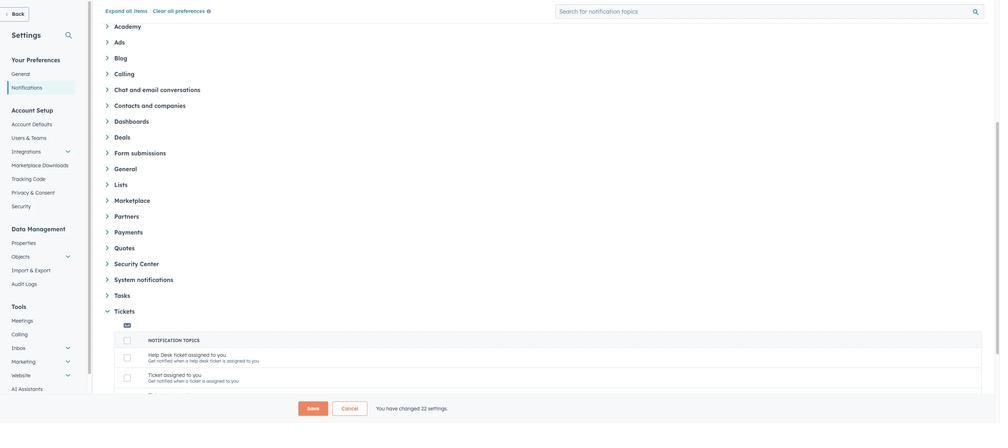 Task type: locate. For each thing, give the bounding box(es) containing it.
caret image for partners
[[106, 214, 109, 219]]

caret image inside quotes dropdown button
[[106, 246, 109, 250]]

security link
[[7, 200, 75, 213]]

caret image inside academy dropdown button
[[106, 24, 109, 29]]

& right privacy
[[30, 190, 34, 196]]

a inside the 'ticket assigned to you get notified when a ticket is assigned to you'
[[186, 378, 188, 384]]

1 horizontal spatial all
[[168, 8, 174, 14]]

settings.
[[428, 405, 448, 412]]

1 when from the top
[[174, 358, 185, 364]]

ticket left status
[[148, 392, 162, 399]]

caret image for marketplace
[[106, 198, 109, 203]]

ticket
[[174, 352, 187, 358], [210, 358, 221, 364], [190, 378, 201, 384]]

when right desk
[[174, 358, 185, 364]]

general down your
[[12, 71, 30, 77]]

1 all from the left
[[126, 8, 132, 14]]

1 get from the top
[[148, 358, 156, 364]]

settings
[[12, 31, 41, 40]]

2 account from the top
[[12, 121, 31, 128]]

7 caret image from the top
[[106, 277, 109, 282]]

marketplace
[[12, 162, 41, 169], [114, 197, 150, 204]]

logs
[[25, 281, 37, 287]]

caret image inside blog dropdown button
[[106, 56, 109, 60]]

caret image inside partners dropdown button
[[106, 214, 109, 219]]

general down form
[[114, 165, 137, 173]]

2 a from the top
[[186, 378, 188, 384]]

help
[[190, 358, 198, 364]]

tools
[[12, 303, 26, 310]]

ticket
[[148, 372, 162, 378], [148, 392, 162, 399]]

1 vertical spatial security
[[114, 260, 138, 268]]

marketplace down integrations
[[12, 162, 41, 169]]

caret image for ads
[[106, 40, 109, 45]]

desk
[[161, 352, 172, 358]]

get inside the 'ticket assigned to you get notified when a ticket is assigned to you'
[[148, 378, 156, 384]]

notification topics
[[148, 338, 200, 343]]

and right chat at left top
[[130, 86, 141, 94]]

account up account defaults
[[12, 107, 35, 114]]

1 vertical spatial when
[[174, 378, 185, 384]]

ai assistants link
[[7, 382, 75, 396]]

caret image inside deals 'dropdown button'
[[106, 135, 109, 140]]

general
[[12, 71, 30, 77], [114, 165, 137, 173]]

deals button
[[106, 134, 982, 141]]

deals
[[114, 134, 130, 141]]

0 vertical spatial get
[[148, 358, 156, 364]]

caret image for deals
[[106, 135, 109, 140]]

expand all items button
[[105, 8, 147, 14]]

2 when from the top
[[174, 378, 185, 384]]

account up users
[[12, 121, 31, 128]]

notified inside 'help desk ticket assigned to you get notified when a help desk ticket is assigned to you'
[[157, 358, 173, 364]]

meetings link
[[7, 314, 75, 328]]

0 horizontal spatial and
[[130, 86, 141, 94]]

calling link
[[7, 328, 75, 341]]

1 vertical spatial and
[[142, 102, 153, 109]]

caret image for academy
[[106, 24, 109, 29]]

properties
[[12, 240, 36, 246]]

update
[[180, 392, 197, 399]]

import & export link
[[7, 264, 75, 277]]

system notifications button
[[106, 276, 982, 283]]

2 all from the left
[[168, 8, 174, 14]]

account setup element
[[7, 106, 75, 213]]

1 caret image from the top
[[106, 24, 109, 29]]

caret image for form submissions
[[106, 151, 109, 155]]

notified down notification
[[157, 358, 173, 364]]

submissions
[[131, 150, 166, 157]]

help desk ticket assigned to you get notified when a help desk ticket is assigned to you
[[148, 352, 259, 364]]

1 vertical spatial is
[[202, 378, 205, 384]]

caret image
[[106, 72, 109, 76], [106, 103, 109, 108], [106, 135, 109, 140], [106, 151, 109, 155], [106, 167, 109, 171], [106, 182, 109, 187], [106, 214, 109, 219], [106, 230, 109, 234], [106, 246, 109, 250], [106, 262, 109, 266], [106, 293, 109, 298], [105, 310, 110, 313]]

all left items
[[126, 8, 132, 14]]

get left desk
[[148, 358, 156, 364]]

0 vertical spatial is
[[223, 358, 226, 364]]

caret image for lists
[[106, 182, 109, 187]]

general inside your preferences element
[[12, 71, 30, 77]]

meetings
[[12, 318, 33, 324]]

lists button
[[106, 181, 982, 189]]

ticket inside the 'ticket assigned to you get notified when a ticket is assigned to you'
[[190, 378, 201, 384]]

companies
[[154, 102, 186, 109]]

1 horizontal spatial and
[[142, 102, 153, 109]]

ticket for ticket assigned to you get notified when a ticket is assigned to you
[[148, 372, 162, 378]]

notified
[[157, 358, 173, 364], [157, 378, 173, 384]]

you
[[217, 352, 226, 358], [252, 358, 259, 364], [193, 372, 202, 378], [231, 378, 239, 384]]

assigned up ticket status update at the bottom left of the page
[[164, 372, 185, 378]]

is down desk
[[202, 378, 205, 384]]

caret image inside the tickets dropdown button
[[105, 310, 110, 313]]

0 vertical spatial calling
[[114, 71, 135, 78]]

get up ticket status update at the bottom left of the page
[[148, 378, 156, 384]]

2 caret image from the top
[[106, 40, 109, 45]]

dashboards button
[[106, 118, 982, 125]]

0 horizontal spatial all
[[126, 8, 132, 14]]

1 horizontal spatial marketplace
[[114, 197, 150, 204]]

tools element
[[7, 303, 75, 410]]

1 vertical spatial general
[[114, 165, 137, 173]]

1 vertical spatial a
[[186, 378, 188, 384]]

all
[[126, 8, 132, 14], [168, 8, 174, 14]]

assigned right desk
[[227, 358, 245, 364]]

marketing
[[12, 359, 36, 365]]

0 horizontal spatial general
[[12, 71, 30, 77]]

& inside data management element
[[30, 267, 33, 274]]

tracking
[[12, 176, 32, 182]]

ai assistants
[[12, 386, 43, 392]]

consent
[[35, 190, 55, 196]]

users & teams
[[12, 135, 46, 141]]

when
[[174, 358, 185, 364], [174, 378, 185, 384]]

0 vertical spatial a
[[186, 358, 188, 364]]

5 caret image from the top
[[106, 119, 109, 124]]

security down privacy
[[12, 203, 31, 210]]

1 notified from the top
[[157, 358, 173, 364]]

defaults
[[32, 121, 52, 128]]

ticket inside the 'ticket assigned to you get notified when a ticket is assigned to you'
[[148, 372, 162, 378]]

caret image for system notifications
[[106, 277, 109, 282]]

0 vertical spatial security
[[12, 203, 31, 210]]

is
[[223, 358, 226, 364], [202, 378, 205, 384]]

1 horizontal spatial security
[[114, 260, 138, 268]]

caret image inside tasks dropdown button
[[106, 293, 109, 298]]

save
[[307, 405, 320, 412]]

2 ticket from the top
[[148, 392, 162, 399]]

blog
[[114, 55, 127, 62]]

account for account setup
[[12, 107, 35, 114]]

caret image inside form submissions dropdown button
[[106, 151, 109, 155]]

a left help
[[186, 358, 188, 364]]

academy
[[114, 23, 141, 30]]

caret image inside calling dropdown button
[[106, 72, 109, 76]]

4 caret image from the top
[[106, 87, 109, 92]]

payments
[[114, 229, 143, 236]]

0 vertical spatial ticket
[[148, 372, 162, 378]]

1 vertical spatial &
[[30, 190, 34, 196]]

Search for notification topics search field
[[556, 4, 985, 19]]

when up ticket status update at the bottom left of the page
[[174, 378, 185, 384]]

objects
[[12, 254, 30, 260]]

6 caret image from the top
[[106, 198, 109, 203]]

0 vertical spatial notified
[[157, 358, 173, 364]]

ticket assigned to you get notified when a ticket is assigned to you
[[148, 372, 239, 384]]

caret image
[[106, 24, 109, 29], [106, 40, 109, 45], [106, 56, 109, 60], [106, 87, 109, 92], [106, 119, 109, 124], [106, 198, 109, 203], [106, 277, 109, 282]]

0 horizontal spatial ticket
[[174, 352, 187, 358]]

0 horizontal spatial security
[[12, 203, 31, 210]]

all right clear
[[168, 8, 174, 14]]

0 horizontal spatial marketplace
[[12, 162, 41, 169]]

calling inside "tools" element
[[12, 331, 28, 338]]

2 horizontal spatial ticket
[[210, 358, 221, 364]]

notifications link
[[7, 81, 75, 95]]

marketplace button
[[106, 197, 982, 204]]

caret image inside lists dropdown button
[[106, 182, 109, 187]]

3 caret image from the top
[[106, 56, 109, 60]]

calling up chat at left top
[[114, 71, 135, 78]]

form submissions
[[114, 150, 166, 157]]

0 vertical spatial account
[[12, 107, 35, 114]]

1 horizontal spatial ticket
[[190, 378, 201, 384]]

1 vertical spatial calling
[[12, 331, 28, 338]]

get
[[148, 358, 156, 364], [148, 378, 156, 384]]

& right users
[[26, 135, 30, 141]]

all inside button
[[168, 8, 174, 14]]

caret image inside the security center dropdown button
[[106, 262, 109, 266]]

marketplace downloads
[[12, 162, 69, 169]]

caret image inside system notifications dropdown button
[[106, 277, 109, 282]]

you
[[376, 405, 385, 412]]

caret image inside contacts and companies dropdown button
[[106, 103, 109, 108]]

users & teams link
[[7, 131, 75, 145]]

0 horizontal spatial is
[[202, 378, 205, 384]]

caret image inside marketplace dropdown button
[[106, 198, 109, 203]]

1 vertical spatial get
[[148, 378, 156, 384]]

2 get from the top
[[148, 378, 156, 384]]

expand
[[105, 8, 125, 14]]

caret image inside dashboards dropdown button
[[106, 119, 109, 124]]

security center
[[114, 260, 159, 268]]

and down email
[[142, 102, 153, 109]]

tickets
[[114, 308, 135, 315]]

1 vertical spatial account
[[12, 121, 31, 128]]

to
[[211, 352, 216, 358], [246, 358, 251, 364], [186, 372, 191, 378], [226, 378, 230, 384]]

1 horizontal spatial calling
[[114, 71, 135, 78]]

1 vertical spatial ticket
[[148, 392, 162, 399]]

security up the system
[[114, 260, 138, 268]]

all for expand
[[126, 8, 132, 14]]

1 account from the top
[[12, 107, 35, 114]]

caret image inside payments dropdown button
[[106, 230, 109, 234]]

0 vertical spatial marketplace
[[12, 162, 41, 169]]

a inside 'help desk ticket assigned to you get notified when a help desk ticket is assigned to you'
[[186, 358, 188, 364]]

0 horizontal spatial calling
[[12, 331, 28, 338]]

tickets button
[[105, 308, 982, 315]]

calling button
[[106, 71, 982, 78]]

0 vertical spatial and
[[130, 86, 141, 94]]

account
[[12, 107, 35, 114], [12, 121, 31, 128]]

0 vertical spatial &
[[26, 135, 30, 141]]

notified up status
[[157, 378, 173, 384]]

1 vertical spatial notified
[[157, 378, 173, 384]]

security
[[12, 203, 31, 210], [114, 260, 138, 268]]

1 a from the top
[[186, 358, 188, 364]]

security inside account setup element
[[12, 203, 31, 210]]

notified inside the 'ticket assigned to you get notified when a ticket is assigned to you'
[[157, 378, 173, 384]]

1 ticket from the top
[[148, 372, 162, 378]]

marketplace inside account setup element
[[12, 162, 41, 169]]

quotes
[[114, 245, 135, 252]]

and for contacts
[[142, 102, 153, 109]]

is inside 'help desk ticket assigned to you get notified when a help desk ticket is assigned to you'
[[223, 358, 226, 364]]

calling up inbox
[[12, 331, 28, 338]]

a up "update"
[[186, 378, 188, 384]]

notification
[[148, 338, 182, 343]]

1 vertical spatial marketplace
[[114, 197, 150, 204]]

0 vertical spatial when
[[174, 358, 185, 364]]

account defaults
[[12, 121, 52, 128]]

marketplace up partners
[[114, 197, 150, 204]]

1 horizontal spatial is
[[223, 358, 226, 364]]

partners button
[[106, 213, 982, 220]]

tracking code link
[[7, 172, 75, 186]]

caret image inside general dropdown button
[[106, 167, 109, 171]]

ticket down help
[[148, 372, 162, 378]]

marketplace for marketplace downloads
[[12, 162, 41, 169]]

caret image inside the 'chat and email conversations' dropdown button
[[106, 87, 109, 92]]

caret image inside ads dropdown button
[[106, 40, 109, 45]]

when inside 'help desk ticket assigned to you get notified when a help desk ticket is assigned to you'
[[174, 358, 185, 364]]

is right desk
[[223, 358, 226, 364]]

0 vertical spatial general
[[12, 71, 30, 77]]

& left export
[[30, 267, 33, 274]]

2 vertical spatial &
[[30, 267, 33, 274]]

tasks
[[114, 292, 130, 299]]

a
[[186, 358, 188, 364], [186, 378, 188, 384]]

2 notified from the top
[[157, 378, 173, 384]]



Task type: vqa. For each thing, say whether or not it's contained in the screenshot.
"Forms" checkbox
no



Task type: describe. For each thing, give the bounding box(es) containing it.
marketing button
[[7, 355, 75, 369]]

account setup
[[12, 107, 53, 114]]

objects button
[[7, 250, 75, 264]]

security for security center
[[114, 260, 138, 268]]

website button
[[7, 369, 75, 382]]

inbox
[[12, 345, 25, 351]]

audit logs
[[12, 281, 37, 287]]

marketplace downloads link
[[7, 159, 75, 172]]

cancel
[[342, 405, 359, 412]]

partners
[[114, 213, 139, 220]]

and for chat
[[130, 86, 141, 94]]

expand all items
[[105, 8, 147, 14]]

ads
[[114, 39, 125, 46]]

cancel button
[[333, 401, 368, 416]]

blog button
[[106, 55, 982, 62]]

ticket for ticket status update
[[148, 392, 162, 399]]

you have changed 22 settings.
[[376, 405, 448, 412]]

system
[[114, 276, 135, 283]]

caret image for dashboards
[[106, 119, 109, 124]]

caret image for contacts and companies
[[106, 103, 109, 108]]

caret image for payments
[[106, 230, 109, 234]]

caret image for blog
[[106, 56, 109, 60]]

audit logs link
[[7, 277, 75, 291]]

marketplace for marketplace
[[114, 197, 150, 204]]

clear all preferences
[[153, 8, 205, 14]]

desk
[[199, 358, 209, 364]]

have
[[387, 405, 398, 412]]

chat and email conversations button
[[106, 86, 982, 94]]

preferences
[[27, 56, 60, 64]]

assigned down topics
[[188, 352, 210, 358]]

lists
[[114, 181, 128, 189]]

assigned down desk
[[206, 378, 225, 384]]

data management
[[12, 226, 65, 233]]

topics
[[183, 338, 200, 343]]

code
[[33, 176, 45, 182]]

data management element
[[7, 225, 75, 291]]

downloads
[[42, 162, 69, 169]]

& for export
[[30, 267, 33, 274]]

caret image for chat and email conversations
[[106, 87, 109, 92]]

clear all preferences button
[[153, 8, 214, 16]]

clear
[[153, 8, 166, 14]]

tasks button
[[106, 292, 982, 299]]

items
[[134, 8, 147, 14]]

inbox button
[[7, 341, 75, 355]]

caret image for quotes
[[106, 246, 109, 250]]

quotes button
[[106, 245, 982, 252]]

data
[[12, 226, 26, 233]]

import & export
[[12, 267, 51, 274]]

privacy & consent link
[[7, 186, 75, 200]]

is inside the 'ticket assigned to you get notified when a ticket is assigned to you'
[[202, 378, 205, 384]]

22
[[421, 405, 427, 412]]

privacy & consent
[[12, 190, 55, 196]]

notifications
[[137, 276, 173, 283]]

all for clear
[[168, 8, 174, 14]]

integrations button
[[7, 145, 75, 159]]

caret image for security center
[[106, 262, 109, 266]]

caret image for calling
[[106, 72, 109, 76]]

account for account defaults
[[12, 121, 31, 128]]

payments button
[[106, 229, 982, 236]]

general link
[[7, 67, 75, 81]]

website
[[12, 372, 31, 379]]

contacts and companies
[[114, 102, 186, 109]]

integrations
[[12, 149, 41, 155]]

your preferences
[[12, 56, 60, 64]]

status
[[164, 392, 178, 399]]

contacts and companies button
[[106, 102, 982, 109]]

contacts
[[114, 102, 140, 109]]

preferences
[[175, 8, 205, 14]]

audit
[[12, 281, 24, 287]]

back link
[[0, 7, 29, 22]]

academy button
[[106, 23, 982, 30]]

setup
[[37, 107, 53, 114]]

export
[[35, 267, 51, 274]]

& for consent
[[30, 190, 34, 196]]

chat
[[114, 86, 128, 94]]

get inside 'help desk ticket assigned to you get notified when a help desk ticket is assigned to you'
[[148, 358, 156, 364]]

chat and email conversations
[[114, 86, 201, 94]]

conversations
[[160, 86, 201, 94]]

caret image for tasks
[[106, 293, 109, 298]]

caret image for tickets
[[105, 310, 110, 313]]

& for teams
[[26, 135, 30, 141]]

save button
[[298, 401, 329, 416]]

center
[[140, 260, 159, 268]]

1 horizontal spatial general
[[114, 165, 137, 173]]

changed
[[399, 405, 420, 412]]

back
[[12, 11, 24, 17]]

import
[[12, 267, 28, 274]]

ticket status update
[[148, 392, 197, 399]]

tracking code
[[12, 176, 45, 182]]

notifications
[[12, 85, 42, 91]]

security for security
[[12, 203, 31, 210]]

teams
[[31, 135, 46, 141]]

form submissions button
[[106, 150, 982, 157]]

account defaults link
[[7, 118, 75, 131]]

general button
[[106, 165, 982, 173]]

management
[[27, 226, 65, 233]]

your preferences element
[[7, 56, 75, 95]]

when inside the 'ticket assigned to you get notified when a ticket is assigned to you'
[[174, 378, 185, 384]]

caret image for general
[[106, 167, 109, 171]]



